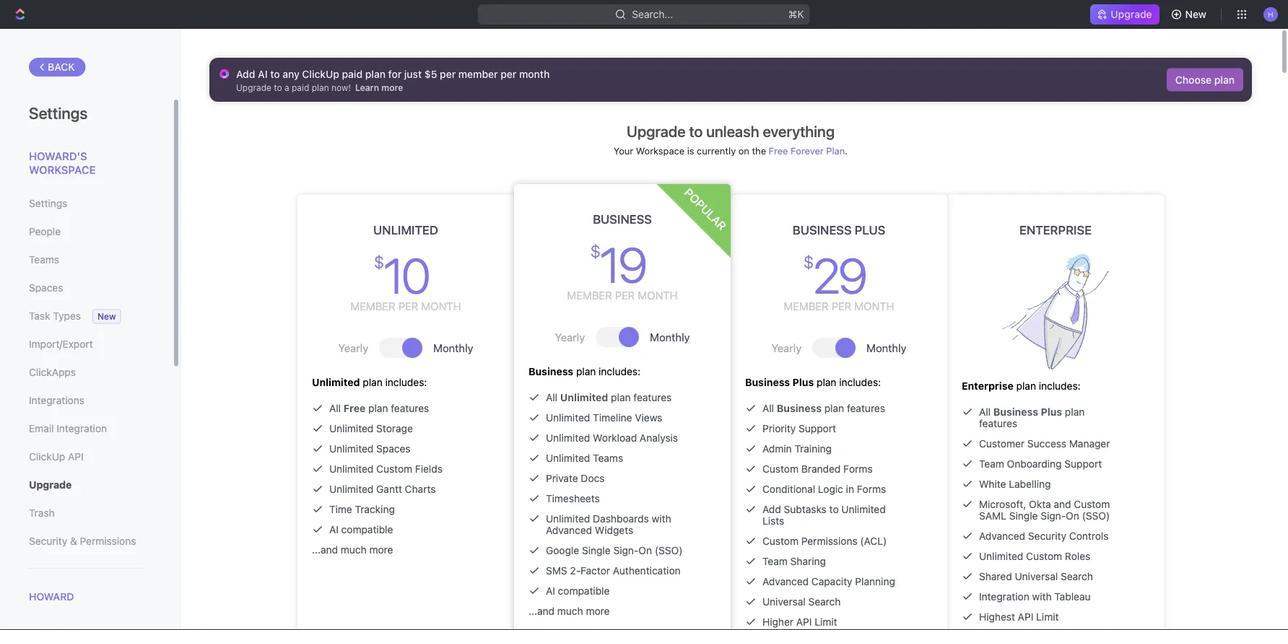 Task type: vqa. For each thing, say whether or not it's contained in the screenshot.
the top Paid
yes



Task type: locate. For each thing, give the bounding box(es) containing it.
support down manager on the bottom right of page
[[1065, 458, 1102, 470]]

month inside $ 29 member per month
[[854, 300, 894, 313]]

1 horizontal spatial with
[[1032, 591, 1052, 603]]

...and much more down time tracking
[[312, 544, 393, 556]]

with
[[652, 513, 671, 525], [1032, 591, 1052, 603]]

1 vertical spatial (sso)
[[655, 545, 683, 557]]

advanced inside unlimited dashboards with advanced widgets
[[546, 525, 592, 537]]

new inside settings element
[[97, 312, 116, 322]]

member for 19
[[567, 289, 612, 302]]

universal up integration with tableau
[[1015, 571, 1058, 583]]

compatible down 2-
[[558, 585, 610, 597]]

1 horizontal spatial free
[[769, 145, 788, 156]]

add left any on the left
[[236, 68, 255, 80]]

unlimited timeline views
[[546, 412, 662, 424]]

plan inside the all business plus plan features
[[1065, 406, 1085, 418]]

integration
[[57, 423, 107, 435], [979, 591, 1030, 603]]

0 horizontal spatial ai
[[258, 68, 268, 80]]

0 horizontal spatial plus
[[793, 377, 814, 388]]

1 vertical spatial plus
[[793, 377, 814, 388]]

1 vertical spatial upgrade link
[[29, 473, 144, 498]]

higher
[[763, 616, 794, 628]]

2 horizontal spatial advanced
[[979, 530, 1025, 542]]

permissions
[[80, 535, 136, 547], [801, 535, 858, 547]]

upgrade inside settings element
[[29, 479, 72, 491]]

$ inside $ 19 member per month
[[590, 241, 598, 261]]

branded
[[801, 463, 841, 475]]

back link
[[29, 58, 86, 77]]

enterprise for enterprise
[[1020, 223, 1092, 237]]

0 horizontal spatial ...and
[[312, 544, 338, 556]]

search down advanced capacity planning
[[808, 596, 841, 608]]

1 permissions from the left
[[80, 535, 136, 547]]

plus for business plus
[[855, 223, 885, 237]]

1 vertical spatial forms
[[857, 483, 886, 495]]

settings element
[[0, 29, 181, 630]]

advanced up google
[[546, 525, 592, 537]]

support
[[799, 423, 836, 435], [1065, 458, 1102, 470]]

month inside $ 19 member per month
[[638, 289, 678, 302]]

plan up all free plan features
[[363, 377, 383, 388]]

limit down universal search
[[815, 616, 837, 628]]

1 vertical spatial clickup
[[29, 451, 65, 463]]

permissions inside settings element
[[80, 535, 136, 547]]

0 vertical spatial with
[[652, 513, 671, 525]]

lists
[[763, 515, 784, 527]]

all up the priority
[[763, 403, 774, 414]]

security & permissions link
[[29, 529, 144, 554]]

month inside add ai to any clickup paid plan for just $5 per member per month upgrade to a paid plan now! learn more
[[519, 68, 550, 80]]

ai compatible
[[329, 524, 393, 536], [546, 585, 610, 597]]

priority
[[763, 423, 796, 435]]

the
[[752, 145, 766, 156]]

0 vertical spatial settings
[[29, 103, 88, 122]]

api inside clickup api link
[[68, 451, 84, 463]]

more
[[381, 82, 403, 92], [369, 544, 393, 556], [586, 605, 610, 617]]

teams
[[29, 254, 59, 266], [593, 452, 623, 464]]

integration down integrations link
[[57, 423, 107, 435]]

0 horizontal spatial add
[[236, 68, 255, 80]]

much down 2-
[[557, 605, 583, 617]]

1 horizontal spatial advanced
[[763, 576, 809, 588]]

security left &
[[29, 535, 67, 547]]

1 vertical spatial support
[[1065, 458, 1102, 470]]

plan up the all business plus plan features
[[1016, 380, 1036, 392]]

0 vertical spatial new
[[1185, 8, 1207, 20]]

dashboards
[[593, 513, 649, 525]]

1 horizontal spatial paid
[[342, 68, 363, 80]]

gantt
[[376, 483, 402, 495]]

clickup inside add ai to any clickup paid plan for just $5 per member per month upgrade to a paid plan now! learn more
[[302, 68, 339, 80]]

workspace inside settings element
[[29, 164, 96, 176]]

subtasks
[[784, 504, 827, 516]]

unlimited for unlimited storage
[[329, 423, 374, 435]]

(sso)
[[1082, 510, 1110, 522], [655, 545, 683, 557]]

h button
[[1259, 3, 1282, 26]]

0 horizontal spatial (sso)
[[655, 545, 683, 557]]

team left 'sharing'
[[763, 556, 788, 568]]

member for 29
[[784, 300, 829, 313]]

0 vertical spatial much
[[341, 544, 367, 556]]

...and
[[312, 544, 338, 556], [529, 605, 555, 617]]

$ left 10
[[374, 252, 382, 272]]

0 vertical spatial more
[[381, 82, 403, 92]]

$ left 29
[[803, 252, 811, 272]]

0 vertical spatial universal
[[1015, 571, 1058, 583]]

29
[[813, 246, 865, 304]]

0 vertical spatial clickup
[[302, 68, 339, 80]]

yearly up business plus plan includes:
[[772, 342, 802, 354]]

0 vertical spatial teams
[[29, 254, 59, 266]]

on up authentication
[[639, 545, 652, 557]]

0 vertical spatial compatible
[[341, 524, 393, 536]]

much down time tracking
[[341, 544, 367, 556]]

1 horizontal spatial support
[[1065, 458, 1102, 470]]

security up the 'unlimited custom roles'
[[1028, 530, 1067, 542]]

clickup up now!
[[302, 68, 339, 80]]

unlimited for unlimited spaces
[[329, 443, 374, 455]]

1 horizontal spatial monthly
[[650, 331, 690, 343]]

priority support
[[763, 423, 836, 435]]

advanced down "team sharing"
[[763, 576, 809, 588]]

business for business
[[593, 212, 652, 226]]

custom inside the microsoft, okta and custom saml single sign-on (sso)
[[1074, 499, 1110, 511]]

support up the training
[[799, 423, 836, 435]]

more down tracking
[[369, 544, 393, 556]]

member
[[458, 68, 498, 80], [567, 289, 612, 302], [351, 300, 396, 313], [784, 300, 829, 313]]

team for team sharing
[[763, 556, 788, 568]]

custom down the admin
[[763, 463, 799, 475]]

for
[[388, 68, 402, 80]]

sign- up advanced security controls
[[1041, 510, 1066, 522]]

single up advanced security controls
[[1009, 510, 1038, 522]]

to
[[270, 68, 280, 80], [274, 82, 282, 92], [689, 122, 703, 140], [829, 504, 839, 516]]

single up factor
[[582, 545, 611, 557]]

...and much more
[[312, 544, 393, 556], [529, 605, 610, 617]]

spaces link
[[29, 276, 144, 300]]

per for 29
[[832, 300, 852, 313]]

unlimited storage
[[329, 423, 413, 435]]

0 horizontal spatial new
[[97, 312, 116, 322]]

all business plus plan features
[[979, 406, 1085, 430]]

0 vertical spatial spaces
[[29, 282, 63, 294]]

1 horizontal spatial (sso)
[[1082, 510, 1110, 522]]

1 vertical spatial sign-
[[613, 545, 639, 557]]

advanced security controls
[[979, 530, 1109, 542]]

spaces down storage
[[376, 443, 411, 455]]

okta
[[1029, 499, 1051, 511]]

...and down time
[[312, 544, 338, 556]]

ai down time
[[329, 524, 339, 536]]

universal up higher
[[763, 596, 806, 608]]

all inside the all business plus plan features
[[979, 406, 991, 418]]

email integration
[[29, 423, 107, 435]]

all
[[546, 392, 558, 404], [329, 403, 341, 414], [763, 403, 774, 414], [979, 406, 991, 418]]

...and down sms
[[529, 605, 555, 617]]

team sharing
[[763, 556, 826, 568]]

all up customer
[[979, 406, 991, 418]]

advanced for advanced capacity planning
[[763, 576, 809, 588]]

1 horizontal spatial api
[[796, 616, 812, 628]]

1 vertical spatial workspace
[[29, 164, 96, 176]]

teams down unlimited workload analysis
[[593, 452, 623, 464]]

yearly
[[555, 331, 585, 343], [338, 342, 368, 354], [772, 342, 802, 354]]

all up unlimited storage
[[329, 403, 341, 414]]

1 horizontal spatial new
[[1185, 8, 1207, 20]]

0 horizontal spatial permissions
[[80, 535, 136, 547]]

paid right a
[[292, 82, 309, 92]]

features for all free plan features
[[391, 403, 429, 414]]

$ for 19
[[590, 241, 598, 261]]

shared
[[979, 571, 1012, 583]]

more down factor
[[586, 605, 610, 617]]

per inside $ 19 member per month
[[615, 289, 635, 302]]

$ 10 member per month
[[351, 246, 461, 313]]

upgrade link down clickup api link
[[29, 473, 144, 498]]

member inside add ai to any clickup paid plan for just $5 per member per month upgrade to a paid plan now! learn more
[[458, 68, 498, 80]]

to down logic
[[829, 504, 839, 516]]

features for all business plan features
[[847, 403, 885, 414]]

0 horizontal spatial yearly
[[338, 342, 368, 354]]

admin training
[[763, 443, 832, 455]]

0 horizontal spatial upgrade link
[[29, 473, 144, 498]]

microsoft, okta and custom saml single sign-on (sso)
[[979, 499, 1110, 522]]

2 horizontal spatial yearly
[[772, 342, 802, 354]]

⌘k
[[789, 8, 804, 20]]

yearly up unlimited plan includes:
[[338, 342, 368, 354]]

ai left any on the left
[[258, 68, 268, 80]]

unlimited for unlimited teams
[[546, 452, 590, 464]]

is
[[687, 145, 694, 156]]

business up the priority
[[745, 377, 790, 388]]

business for business plus
[[793, 223, 852, 237]]

upgrade left a
[[236, 82, 271, 92]]

single inside the microsoft, okta and custom saml single sign-on (sso)
[[1009, 510, 1038, 522]]

howard's
[[29, 149, 87, 162]]

workspace down howard's
[[29, 164, 96, 176]]

0 horizontal spatial $
[[374, 252, 382, 272]]

0 horizontal spatial integration
[[57, 423, 107, 435]]

teams down 'people'
[[29, 254, 59, 266]]

yearly for 10
[[338, 342, 368, 354]]

add inside add subtasks to unlimited lists
[[763, 504, 781, 516]]

api for highest
[[1018, 611, 1034, 623]]

0 vertical spatial ai compatible
[[329, 524, 393, 536]]

new inside button
[[1185, 8, 1207, 20]]

includes: up all free plan features
[[385, 377, 427, 388]]

per
[[440, 68, 456, 80], [501, 68, 517, 80], [615, 289, 635, 302], [398, 300, 418, 313], [832, 300, 852, 313]]

spaces up task
[[29, 282, 63, 294]]

$ inside $ 10 member per month
[[374, 252, 382, 272]]

api for clickup
[[68, 451, 84, 463]]

people link
[[29, 220, 144, 244]]

more inside add ai to any clickup paid plan for just $5 per member per month upgrade to a paid plan now! learn more
[[381, 82, 403, 92]]

0 vertical spatial workspace
[[636, 145, 685, 156]]

features for all unlimited plan features
[[634, 392, 672, 404]]

ai compatible down time tracking
[[329, 524, 393, 536]]

1 vertical spatial ai
[[329, 524, 339, 536]]

upgrade to unleash everything your workspace is currently on the free forever plan .
[[614, 122, 848, 156]]

0 vertical spatial team
[[979, 458, 1004, 470]]

2 horizontal spatial $
[[803, 252, 811, 272]]

security & permissions
[[29, 535, 136, 547]]

plan up all business plan features
[[817, 377, 837, 388]]

0 vertical spatial add
[[236, 68, 255, 80]]

0 horizontal spatial search
[[808, 596, 841, 608]]

to up is
[[689, 122, 703, 140]]

per inside $ 29 member per month
[[832, 300, 852, 313]]

&
[[70, 535, 77, 547]]

1 horizontal spatial single
[[1009, 510, 1038, 522]]

time
[[329, 504, 352, 516]]

compatible down time tracking
[[341, 524, 393, 536]]

1 horizontal spatial much
[[557, 605, 583, 617]]

paid up now!
[[342, 68, 363, 80]]

$ left 19
[[590, 241, 598, 261]]

1 vertical spatial enterprise
[[962, 380, 1014, 392]]

clickup inside settings element
[[29, 451, 65, 463]]

settings up howard's
[[29, 103, 88, 122]]

add inside add ai to any clickup paid plan for just $5 per member per month upgrade to a paid plan now! learn more
[[236, 68, 255, 80]]

monthly
[[650, 331, 690, 343], [433, 342, 473, 354], [867, 342, 907, 354]]

charts
[[405, 483, 436, 495]]

1 vertical spatial spaces
[[376, 443, 411, 455]]

free forever plan link
[[769, 145, 845, 156]]

0 horizontal spatial clickup
[[29, 451, 65, 463]]

settings up 'people'
[[29, 197, 67, 209]]

1 vertical spatial ...and much more
[[529, 605, 610, 617]]

1 vertical spatial team
[[763, 556, 788, 568]]

unlimited custom fields
[[329, 463, 443, 475]]

0 vertical spatial free
[[769, 145, 788, 156]]

on
[[1066, 510, 1079, 522], [639, 545, 652, 557]]

unlimited inside unlimited dashboards with advanced widgets
[[546, 513, 590, 525]]

authentication
[[613, 565, 681, 577]]

1 vertical spatial with
[[1032, 591, 1052, 603]]

integration up highest
[[979, 591, 1030, 603]]

0 horizontal spatial with
[[652, 513, 671, 525]]

permissions down add subtasks to unlimited lists
[[801, 535, 858, 547]]

month inside $ 10 member per month
[[421, 300, 461, 313]]

free inside upgrade to unleash everything your workspace is currently on the free forever plan .
[[769, 145, 788, 156]]

api down universal search
[[796, 616, 812, 628]]

sign-
[[1041, 510, 1066, 522], [613, 545, 639, 557]]

1 vertical spatial add
[[763, 504, 781, 516]]

advanced down saml
[[979, 530, 1025, 542]]

custom branded forms
[[763, 463, 873, 475]]

all for all business plus plan features
[[979, 406, 991, 418]]

trash link
[[29, 501, 144, 526]]

timesheets
[[546, 493, 600, 505]]

1 horizontal spatial enterprise
[[1020, 223, 1092, 237]]

0 vertical spatial upgrade link
[[1091, 4, 1159, 25]]

0 vertical spatial enterprise
[[1020, 223, 1092, 237]]

0 horizontal spatial limit
[[815, 616, 837, 628]]

features up views
[[634, 392, 672, 404]]

sign- down widgets
[[613, 545, 639, 557]]

plan up timeline
[[611, 392, 631, 404]]

0 vertical spatial plus
[[855, 223, 885, 237]]

$
[[590, 241, 598, 261], [374, 252, 382, 272], [803, 252, 811, 272]]

0 horizontal spatial paid
[[292, 82, 309, 92]]

includes: up all business plan features
[[839, 377, 881, 388]]

1 horizontal spatial workspace
[[636, 145, 685, 156]]

0 horizontal spatial universal
[[763, 596, 806, 608]]

1 horizontal spatial integration
[[979, 591, 1030, 603]]

free right the
[[769, 145, 788, 156]]

sms 2-factor authentication
[[546, 565, 681, 577]]

business up 19
[[593, 212, 652, 226]]

sharing
[[790, 556, 826, 568]]

features down business plus plan includes:
[[847, 403, 885, 414]]

member inside $ 29 member per month
[[784, 300, 829, 313]]

teams inside settings element
[[29, 254, 59, 266]]

permissions right &
[[80, 535, 136, 547]]

0 horizontal spatial spaces
[[29, 282, 63, 294]]

workspace left is
[[636, 145, 685, 156]]

plus up all business plan features
[[793, 377, 814, 388]]

limit down integration with tableau
[[1036, 611, 1059, 623]]

2 horizontal spatial monthly
[[867, 342, 907, 354]]

1 horizontal spatial on
[[1066, 510, 1079, 522]]

white labelling
[[979, 478, 1051, 490]]

settings
[[29, 103, 88, 122], [29, 197, 67, 209]]

features up storage
[[391, 403, 429, 414]]

with right dashboards
[[652, 513, 671, 525]]

unlimited plan includes:
[[312, 377, 427, 388]]

0 horizontal spatial monthly
[[433, 342, 473, 354]]

1 horizontal spatial team
[[979, 458, 1004, 470]]

per inside $ 10 member per month
[[398, 300, 418, 313]]

includes:
[[599, 366, 641, 378], [385, 377, 427, 388], [839, 377, 881, 388], [1039, 380, 1081, 392]]

0 vertical spatial search
[[1061, 571, 1093, 583]]

add down conditional
[[763, 504, 781, 516]]

0 horizontal spatial free
[[344, 403, 366, 414]]

security inside settings element
[[29, 535, 67, 547]]

0 vertical spatial ai
[[258, 68, 268, 80]]

all for all free plan features
[[329, 403, 341, 414]]

factor
[[581, 565, 610, 577]]

business up 29
[[793, 223, 852, 237]]

all for all business plan features
[[763, 403, 774, 414]]

api
[[68, 451, 84, 463], [1018, 611, 1034, 623], [796, 616, 812, 628]]

custom
[[376, 463, 412, 475], [763, 463, 799, 475], [1074, 499, 1110, 511], [763, 535, 799, 547], [1026, 551, 1062, 563]]

all for all unlimited plan features
[[546, 392, 558, 404]]

1 horizontal spatial compatible
[[558, 585, 610, 597]]

1 horizontal spatial teams
[[593, 452, 623, 464]]

member inside $ 19 member per month
[[567, 289, 612, 302]]

team up white
[[979, 458, 1004, 470]]

monthly for 29
[[867, 342, 907, 354]]

to left any on the left
[[270, 68, 280, 80]]

1 horizontal spatial permissions
[[801, 535, 858, 547]]

1 horizontal spatial clickup
[[302, 68, 339, 80]]

0 horizontal spatial compatible
[[341, 524, 393, 536]]

$ 29 member per month
[[784, 246, 894, 313]]

forms right in
[[857, 483, 886, 495]]

settings link
[[29, 191, 144, 216]]

widgets
[[595, 525, 633, 537]]

add
[[236, 68, 255, 80], [763, 504, 781, 516]]

yearly up business plan includes:
[[555, 331, 585, 343]]

free up unlimited storage
[[344, 403, 366, 414]]

.
[[845, 145, 848, 156]]

all free plan features
[[329, 403, 429, 414]]

0 horizontal spatial ...and much more
[[312, 544, 393, 556]]

0 vertical spatial (sso)
[[1082, 510, 1110, 522]]

new up import/export link
[[97, 312, 116, 322]]

plan left now!
[[312, 82, 329, 92]]

plus up "success"
[[1041, 406, 1062, 418]]

on up the controls
[[1066, 510, 1079, 522]]

with down the shared universal search
[[1032, 591, 1052, 603]]

includes: up all unlimited plan features
[[599, 366, 641, 378]]

plus
[[855, 223, 885, 237], [793, 377, 814, 388], [1041, 406, 1062, 418]]

2 horizontal spatial plus
[[1041, 406, 1062, 418]]

plus up 29
[[855, 223, 885, 237]]

month for 19
[[638, 289, 678, 302]]

new
[[1185, 8, 1207, 20], [97, 312, 116, 322]]

1 vertical spatial new
[[97, 312, 116, 322]]

plan up unlimited storage
[[368, 403, 388, 414]]

member inside $ 10 member per month
[[351, 300, 396, 313]]

workspace inside upgrade to unleash everything your workspace is currently on the free forever plan .
[[636, 145, 685, 156]]

custom right and
[[1074, 499, 1110, 511]]

0 vertical spatial on
[[1066, 510, 1079, 522]]

0 vertical spatial support
[[799, 423, 836, 435]]

upgrade link left new button
[[1091, 4, 1159, 25]]

on inside the microsoft, okta and custom saml single sign-on (sso)
[[1066, 510, 1079, 522]]

(sso) inside the microsoft, okta and custom saml single sign-on (sso)
[[1082, 510, 1110, 522]]

search down roles
[[1061, 571, 1093, 583]]

$ for 29
[[803, 252, 811, 272]]

h
[[1268, 10, 1274, 18]]

ai down sms
[[546, 585, 555, 597]]

features up customer
[[979, 418, 1017, 430]]

$ inside $ 29 member per month
[[803, 252, 811, 272]]



Task type: describe. For each thing, give the bounding box(es) containing it.
$ 19 member per month
[[567, 235, 678, 302]]

2 vertical spatial ai
[[546, 585, 555, 597]]

custom down the 'lists'
[[763, 535, 799, 547]]

business plus
[[793, 223, 885, 237]]

planning
[[855, 576, 895, 588]]

any
[[283, 68, 299, 80]]

people
[[29, 226, 61, 238]]

add for add ai to any clickup paid plan for just $5 per member per month upgrade to a paid plan now! learn more
[[236, 68, 255, 80]]

clickapps
[[29, 366, 76, 378]]

plan up learn
[[365, 68, 386, 80]]

unlimited spaces
[[329, 443, 411, 455]]

19
[[600, 235, 645, 293]]

saml
[[979, 510, 1007, 522]]

back
[[48, 61, 75, 73]]

unlimited teams
[[546, 452, 623, 464]]

enterprise for enterprise plan includes:
[[962, 380, 1014, 392]]

plus for business plus plan includes:
[[793, 377, 814, 388]]

1 horizontal spatial search
[[1061, 571, 1093, 583]]

email integration link
[[29, 417, 144, 441]]

import/export link
[[29, 332, 144, 357]]

upgrade left new button
[[1111, 8, 1152, 20]]

shared universal search
[[979, 571, 1093, 583]]

private docs
[[546, 473, 605, 485]]

advanced capacity planning
[[763, 576, 895, 588]]

unlimited for unlimited dashboards with advanced widgets
[[546, 513, 590, 525]]

enterprise image
[[1002, 254, 1109, 370]]

add for add subtasks to unlimited lists
[[763, 504, 781, 516]]

1 vertical spatial teams
[[593, 452, 623, 464]]

business up priority support
[[777, 403, 822, 414]]

unlimited gantt charts
[[329, 483, 436, 495]]

time tracking
[[329, 504, 395, 516]]

enterprise plan includes:
[[962, 380, 1081, 392]]

1 horizontal spatial security
[[1028, 530, 1067, 542]]

includes: for business plan includes:
[[599, 366, 641, 378]]

limit for higher api limit
[[815, 616, 837, 628]]

integration inside settings element
[[57, 423, 107, 435]]

workload
[[593, 432, 637, 444]]

1 horizontal spatial ai compatible
[[546, 585, 610, 597]]

spaces inside settings element
[[29, 282, 63, 294]]

unlimited for unlimited timeline views
[[546, 412, 590, 424]]

conditional
[[763, 483, 815, 495]]

advanced for advanced security controls
[[979, 530, 1025, 542]]

unlimited for unlimited gantt charts
[[329, 483, 374, 495]]

limit for highest api limit
[[1036, 611, 1059, 623]]

business plan includes:
[[529, 366, 641, 378]]

0 horizontal spatial much
[[341, 544, 367, 556]]

to left a
[[274, 82, 282, 92]]

business inside the all business plus plan features
[[994, 406, 1038, 418]]

$5
[[424, 68, 437, 80]]

sign- inside the microsoft, okta and custom saml single sign-on (sso)
[[1041, 510, 1066, 522]]

0 vertical spatial forms
[[844, 463, 873, 475]]

admin
[[763, 443, 792, 455]]

plan right the choose
[[1214, 74, 1235, 86]]

features inside the all business plus plan features
[[979, 418, 1017, 430]]

integrations
[[29, 395, 84, 407]]

0 vertical spatial ...and much more
[[312, 544, 393, 556]]

2 permissions from the left
[[801, 535, 858, 547]]

ai inside add ai to any clickup paid plan for just $5 per member per month upgrade to a paid plan now! learn more
[[258, 68, 268, 80]]

upgrade inside add ai to any clickup paid plan for just $5 per member per month upgrade to a paid plan now! learn more
[[236, 82, 271, 92]]

business plus plan includes:
[[745, 377, 881, 388]]

teams link
[[29, 248, 144, 272]]

member for 10
[[351, 300, 396, 313]]

(acl)
[[860, 535, 887, 547]]

0 horizontal spatial ai compatible
[[329, 524, 393, 536]]

forever
[[791, 145, 824, 156]]

1 vertical spatial ...and
[[529, 605, 555, 617]]

2 settings from the top
[[29, 197, 67, 209]]

microsoft,
[[979, 499, 1026, 511]]

howard's workspace
[[29, 149, 96, 176]]

roles
[[1065, 551, 1091, 563]]

highest api limit
[[979, 611, 1059, 623]]

storage
[[376, 423, 413, 435]]

all unlimited plan features
[[546, 392, 672, 404]]

0 horizontal spatial single
[[582, 545, 611, 557]]

10
[[383, 246, 428, 304]]

unlimited workload analysis
[[546, 432, 678, 444]]

higher api limit
[[763, 616, 837, 628]]

2 vertical spatial more
[[586, 605, 610, 617]]

1 horizontal spatial spaces
[[376, 443, 411, 455]]

0 horizontal spatial sign-
[[613, 545, 639, 557]]

yearly for 29
[[772, 342, 802, 354]]

plan up all unlimited plan features
[[576, 366, 596, 378]]

unlimited for unlimited workload analysis
[[546, 432, 590, 444]]

just
[[404, 68, 422, 80]]

1 vertical spatial search
[[808, 596, 841, 608]]

1 vertical spatial integration
[[979, 591, 1030, 603]]

add ai to any clickup paid plan for just $5 per member per month upgrade to a paid plan now! learn more
[[236, 68, 550, 92]]

unlimited for unlimited plan includes:
[[312, 377, 360, 388]]

learn
[[355, 82, 379, 92]]

custom permissions (acl)
[[763, 535, 887, 547]]

per for 10
[[398, 300, 418, 313]]

business for business plan includes:
[[529, 366, 573, 378]]

0 horizontal spatial on
[[639, 545, 652, 557]]

includes: for enterprise plan includes:
[[1039, 380, 1081, 392]]

0 vertical spatial ...and
[[312, 544, 338, 556]]

types
[[53, 310, 81, 322]]

team for team onboarding support
[[979, 458, 1004, 470]]

plan
[[826, 145, 845, 156]]

1 horizontal spatial upgrade link
[[1091, 4, 1159, 25]]

upgrade inside upgrade to unleash everything your workspace is currently on the free forever plan .
[[627, 122, 686, 140]]

monthly for 10
[[433, 342, 473, 354]]

customer
[[979, 438, 1025, 450]]

highest
[[979, 611, 1015, 623]]

0 vertical spatial paid
[[342, 68, 363, 80]]

universal search
[[763, 596, 841, 608]]

clickup api
[[29, 451, 84, 463]]

unlimited for unlimited custom fields
[[329, 463, 374, 475]]

2-
[[570, 565, 581, 577]]

tableau
[[1055, 591, 1091, 603]]

1 horizontal spatial ai
[[329, 524, 339, 536]]

1 vertical spatial more
[[369, 544, 393, 556]]

unlimited for unlimited
[[373, 223, 438, 237]]

plus inside the all business plus plan features
[[1041, 406, 1062, 418]]

1 horizontal spatial yearly
[[555, 331, 585, 343]]

sms
[[546, 565, 567, 577]]

analysis
[[640, 432, 678, 444]]

business for business plus plan includes:
[[745, 377, 790, 388]]

google single sign-on (sso)
[[546, 545, 683, 557]]

onboarding
[[1007, 458, 1062, 470]]

0 horizontal spatial support
[[799, 423, 836, 435]]

includes: for unlimited plan includes:
[[385, 377, 427, 388]]

per for 19
[[615, 289, 635, 302]]

api for higher
[[796, 616, 812, 628]]

white
[[979, 478, 1006, 490]]

currently
[[697, 145, 736, 156]]

month for 29
[[854, 300, 894, 313]]

with inside unlimited dashboards with advanced widgets
[[652, 513, 671, 525]]

1 settings from the top
[[29, 103, 88, 122]]

to inside add subtasks to unlimited lists
[[829, 504, 839, 516]]

team onboarding support
[[979, 458, 1102, 470]]

unlimited custom roles
[[979, 551, 1091, 563]]

custom up the gantt at the bottom left of page
[[376, 463, 412, 475]]

month for 10
[[421, 300, 461, 313]]

custom down advanced security controls
[[1026, 551, 1062, 563]]

new button
[[1165, 3, 1215, 26]]

1 vertical spatial universal
[[763, 596, 806, 608]]

unlimited for unlimited custom roles
[[979, 551, 1023, 563]]

a
[[285, 82, 289, 92]]

1 horizontal spatial ...and much more
[[529, 605, 610, 617]]

all business plan features
[[763, 403, 885, 414]]

integrations link
[[29, 388, 144, 413]]

import/export
[[29, 338, 93, 350]]

search...
[[632, 8, 673, 20]]

fields
[[415, 463, 443, 475]]

clickup api link
[[29, 445, 144, 469]]

unlimited inside add subtasks to unlimited lists
[[842, 504, 886, 516]]

google
[[546, 545, 579, 557]]

$ for 10
[[374, 252, 382, 272]]

1 vertical spatial free
[[344, 403, 366, 414]]

now!
[[331, 82, 351, 92]]

choose
[[1175, 74, 1212, 86]]

task types
[[29, 310, 81, 322]]

plan down business plus plan includes:
[[824, 403, 844, 414]]

to inside upgrade to unleash everything your workspace is currently on the free forever plan .
[[689, 122, 703, 140]]

1 vertical spatial compatible
[[558, 585, 610, 597]]

integration with tableau
[[979, 591, 1091, 603]]

howard
[[29, 591, 74, 603]]

docs
[[581, 473, 605, 485]]

and
[[1054, 499, 1071, 511]]



